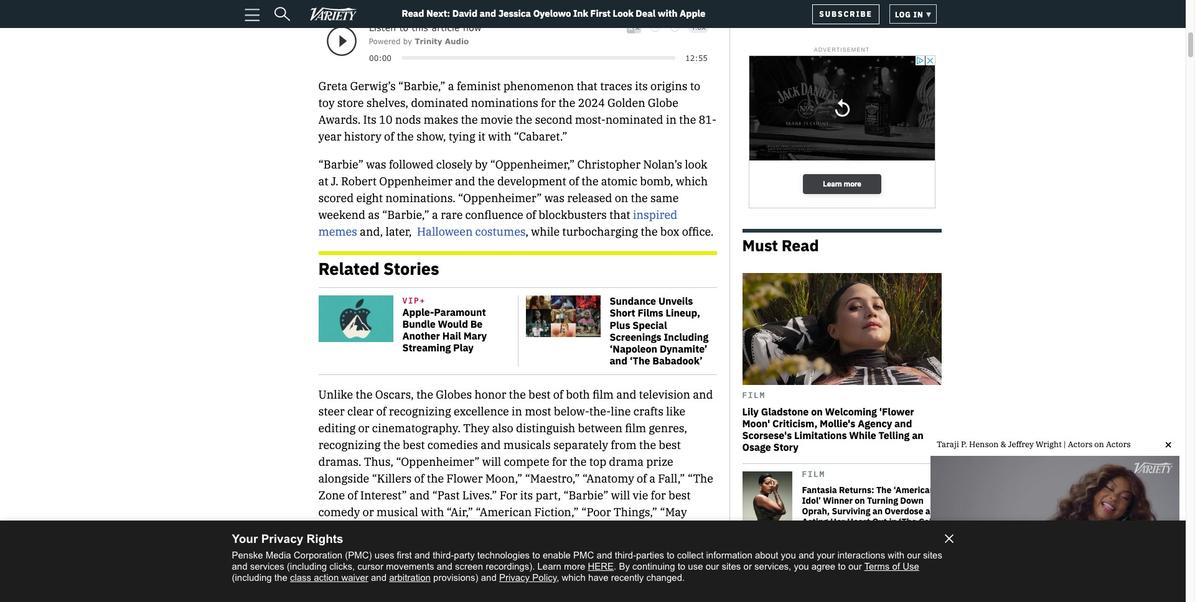 Task type: vqa. For each thing, say whether or not it's contained in the screenshot.
the left Building"
no



Task type: describe. For each thing, give the bounding box(es) containing it.
lineup,
[[666, 307, 701, 320]]

and inside film lily gladstone on welcoming 'flower moon' criticism, mollie's agency and scorsese's limitations while telling an osage story
[[895, 418, 912, 430]]

in inside greta gerwig's "barbie," a feminist phenomenon that traces its origins to toy store shelves, dominated nominations for the 2024 golden globe awards. its 10 nods makes the movie the second most-nominated in the 81- year history of the show, tying it with "cabaret."
[[666, 113, 677, 127]]

related stories
[[319, 258, 439, 279]]

your
[[232, 533, 258, 546]]

like
[[909, 562, 926, 573]]

the up 'tying'
[[461, 113, 478, 127]]

and inside sundance unveils short films lineup, plus special screenings including 'napoleon dynamite' and 'the babadook'
[[610, 355, 628, 367]]

'proper
[[802, 572, 833, 584]]

of right "killers
[[414, 472, 424, 487]]

best up most
[[529, 388, 551, 402]]

released
[[567, 191, 612, 205]]

phenomenon
[[504, 79, 574, 93]]

(including inside penske media corporation (pmc) uses first and third-party technologies to enable pmc and third-parties to collect information about you and your interactions with our sites and services (including clicks, cursor movements and screen recordings). learn more
[[287, 562, 327, 572]]

and,
[[360, 225, 383, 239]]

of down alongside
[[348, 489, 358, 503]]

1 horizontal spatial "the
[[688, 472, 714, 487]]

waiver
[[342, 573, 369, 583]]

film for fantasia
[[802, 470, 825, 480]]

parties
[[636, 550, 664, 561]]

the-
[[590, 405, 611, 419]]

j.
[[331, 174, 339, 189]]

scorsese's
[[743, 430, 792, 442]]

the up "past
[[427, 472, 444, 487]]

rights
[[307, 533, 344, 546]]

fall,"
[[658, 472, 685, 487]]

most-
[[575, 113, 606, 127]]

and down screen
[[481, 573, 497, 583]]

clicks,
[[330, 562, 355, 572]]

0 vertical spatial will
[[482, 455, 501, 470]]

1 vertical spatial advertisement region
[[424, 565, 611, 603]]

purple…
[[802, 527, 837, 538]]

pmc
[[574, 550, 594, 561]]

film link for on
[[743, 385, 942, 404]]

the up released
[[582, 174, 599, 189]]

2024
[[578, 96, 605, 110]]

lives."
[[462, 489, 497, 503]]

oppenheimer
[[379, 174, 453, 189]]

the up inspired
[[631, 191, 648, 205]]

bomb,
[[640, 174, 673, 189]]

and left "past
[[410, 489, 430, 503]]

related
[[319, 258, 380, 279]]

development
[[497, 174, 567, 189]]

the down nods
[[397, 129, 414, 144]]

best up "may
[[669, 489, 691, 503]]

the up the second
[[559, 96, 576, 110]]

second
[[535, 113, 573, 127]]

1 horizontal spatial will
[[611, 489, 630, 503]]

use
[[688, 562, 703, 572]]

or inside the here . by continuing to use our sites or services, you agree to our terms of use (including the class action waiver and arbitration provisions) and privacy policy , which have recently changed.
[[744, 562, 752, 572]]

film for carey
[[802, 547, 825, 557]]

the inside the here . by continuing to use our sites or services, you agree to our terms of use (including the class action waiver and arbitration provisions) and privacy policy , which have recently changed.
[[275, 573, 288, 583]]

and right "television"
[[693, 388, 713, 402]]

0 vertical spatial read
[[402, 8, 424, 20]]

lily gladstone variety power of women image
[[743, 273, 942, 385]]

prize
[[647, 455, 673, 470]]

corporation
[[294, 550, 343, 561]]

which inside the here . by continuing to use our sites or services, you agree to our terms of use (including the class action waiver and arbitration provisions) and privacy policy , which have recently changed.
[[562, 573, 586, 583]]

came
[[885, 572, 909, 584]]

a inside "barbie" was followed closely by "oppenheimer," christopher nolan's look at j. robert oppenheimer and the development of the atomic bomb, which scored eight nominations. "oppenheimer" was released on the same weekend as "barbie," a rare confluence of blockbusters that
[[432, 208, 438, 222]]

continuing
[[633, 562, 675, 572]]

criticism,
[[773, 418, 818, 430]]

an inside film lily gladstone on welcoming 'flower moon' criticism, mollie's agency and scorsese's limitations while telling an osage story
[[912, 430, 924, 442]]

"barbie" inside unlike the oscars, the globes honor the best of both film and television and steer clear of recognizing excellence in most below-the-line crafts like editing or cinematography. they also distinguish between film genres, recognizing the best comedies and musicals separately from the best dramas. thus, "oppenheimer" will compete for the top drama prize alongside "killers of the flower moon," "maestro," "anatomy of a fall," "the zone of interest" and "past lives." for its part, "barbie" will vie for best comedy or musical with "air," "american fiction," "poor things," "may december" and "the holdovers."
[[564, 489, 609, 503]]

oprah,
[[802, 506, 830, 517]]

from
[[611, 439, 637, 453]]

unveils
[[659, 295, 693, 308]]

look
[[613, 8, 634, 20]]

carey mulligan variety power of women image
[[743, 549, 792, 599]]

musicals
[[504, 439, 551, 453]]

"poor
[[582, 506, 611, 520]]

also
[[492, 422, 514, 436]]

halloween
[[417, 225, 473, 239]]

separately
[[554, 439, 608, 453]]

class action waiver link
[[290, 573, 369, 583]]

0 horizontal spatial film
[[593, 388, 614, 402]]

recordings).
[[486, 562, 535, 572]]

awards.
[[319, 113, 361, 127]]

sites inside penske media corporation (pmc) uses first and third-party technologies to enable pmc and third-parties to collect information about you and your interactions with our sites and services (including clicks, cursor movements and screen recordings). learn more
[[923, 550, 943, 561]]

of inside greta gerwig's "barbie," a feminist phenomenon that traces its origins to toy store shelves, dominated nominations for the 2024 golden globe awards. its 10 nods makes the movie the second most-nominated in the 81- year history of the show, tying it with "cabaret."
[[384, 129, 394, 144]]

1 horizontal spatial recognizing
[[389, 405, 451, 419]]

winner
[[823, 496, 853, 507]]

dramas.
[[319, 455, 361, 470]]

of inside the here . by continuing to use our sites or services, you agree to our terms of use (including the class action waiver and arbitration provisions) and privacy policy , which have recently changed.
[[893, 562, 900, 572]]

0 vertical spatial or
[[358, 422, 370, 436]]

terms of use link
[[865, 562, 920, 572]]

unlike
[[319, 388, 353, 402]]

'the inside the film fantasia returns: the 'american idol' winner on turning down oprah, surviving an overdose and acting her heart out in 'the color purple…
[[899, 517, 917, 528]]

our inside penske media corporation (pmc) uses first and third-party technologies to enable pmc and third-parties to collect information about you and your interactions with our sites and services (including clicks, cursor movements and screen recordings). learn more
[[907, 550, 921, 561]]

a inside unlike the oscars, the globes honor the best of both film and television and steer clear of recognizing excellence in most below-the-line crafts like editing or cinematography. they also distinguish between film genres, recognizing the best comedies and musicals separately from the best dramas. thus, "oppenheimer" will compete for the top drama prize alongside "killers of the flower moon," "maestro," "anatomy of a fall," "the zone of interest" and "past lives." for its part, "barbie" will vie for best comedy or musical with "air," "american fiction," "poor things," "may december" and "the holdovers."
[[650, 472, 656, 487]]

your
[[817, 550, 835, 561]]

store
[[337, 96, 364, 110]]

the left the 81-
[[679, 113, 696, 127]]

log
[[895, 10, 912, 19]]

your privacy rights
[[232, 533, 344, 546]]

&
[[1001, 440, 1007, 450]]

(including inside the here . by continuing to use our sites or services, you agree to our terms of use (including the class action waiver and arbitration provisions) and privacy policy , which have recently changed.
[[232, 573, 272, 583]]

and up carey
[[799, 550, 814, 561]]

actor.'
[[835, 572, 861, 584]]

2 third- from the left
[[615, 550, 636, 561]]

eight
[[356, 191, 383, 205]]

"barbie," inside "barbie" was followed closely by "oppenheimer," christopher nolan's look at j. robert oppenheimer and the development of the atomic bomb, which scored eight nominations. "oppenheimer" was released on the same weekend as "barbie," a rare confluence of blockbusters that
[[382, 208, 429, 222]]

paramount
[[434, 306, 486, 319]]

short
[[610, 307, 636, 320]]

things,"
[[614, 506, 658, 520]]

would
[[438, 318, 468, 331]]

streaming
[[403, 342, 451, 354]]

first
[[591, 8, 611, 20]]

rare
[[441, 208, 463, 222]]

osage
[[743, 442, 771, 454]]

as
[[368, 208, 380, 222]]

to inside greta gerwig's "barbie," a feminist phenomenon that traces its origins to toy store shelves, dominated nominations for the 2024 golden globe awards. its 10 nods makes the movie the second most-nominated in the 81- year history of the show, tying it with "cabaret."
[[690, 79, 701, 93]]

tying
[[449, 129, 476, 144]]

to up actor.'
[[838, 562, 846, 572]]

crafts
[[634, 405, 664, 419]]

first
[[397, 550, 412, 561]]

the down separately
[[570, 455, 587, 470]]

penske media corporation (pmc) uses first and third-party technologies to enable pmc and third-parties to collect information about you and your interactions with our sites and services (including clicks, cursor movements and screen recordings). learn more
[[232, 550, 943, 572]]

must read
[[743, 235, 819, 256]]

sites inside the here . by continuing to use our sites or services, you agree to our terms of use (including the class action waiver and arbitration provisions) and privacy policy , which have recently changed.
[[722, 562, 741, 572]]

costumes
[[475, 225, 526, 239]]

film for lily
[[743, 390, 766, 401]]

to up learn
[[533, 550, 540, 561]]

origins
[[651, 79, 688, 93]]

weekend
[[319, 208, 366, 222]]

greta gerwig's "barbie," a feminist phenomenon that traces its origins to toy store shelves, dominated nominations for the 2024 golden globe awards. its 10 nods makes the movie the second most-nominated in the 81- year history of the show, tying it with "cabaret."
[[319, 79, 717, 144]]

read next: david and jessica oyelowo ink first look deal with apple link
[[397, 8, 706, 20]]

toy
[[319, 96, 335, 110]]

a inside "film carey mulligan never felt like a 'proper actor.' then came 'maestro': 'i'm going to absolutely do it all'"
[[928, 562, 933, 573]]

and up here
[[597, 550, 613, 561]]

use
[[903, 562, 920, 572]]

of up vie
[[637, 472, 647, 487]]

and down cursor
[[371, 573, 387, 583]]

"past
[[432, 489, 460, 503]]

the up "cabaret."
[[516, 113, 533, 127]]

on inside "barbie" was followed closely by "oppenheimer," christopher nolan's look at j. robert oppenheimer and the development of the atomic bomb, which scored eight nominations. "oppenheimer" was released on the same weekend as "barbie," a rare confluence of blockbusters that
[[615, 191, 629, 205]]

and inside the film fantasia returns: the 'american idol' winner on turning down oprah, surviving an overdose and acting her heart out in 'the color purple…
[[926, 506, 941, 517]]

inspired memes
[[319, 208, 678, 239]]

in right the log
[[914, 10, 924, 19]]

an inside the film fantasia returns: the 'american idol' winner on turning down oprah, surviving an overdose and acting her heart out in 'the color purple…
[[873, 506, 883, 517]]

moon'
[[743, 418, 770, 430]]

in inside the film fantasia returns: the 'american idol' winner on turning down oprah, surviving an overdose and acting her heart out in 'the color purple…
[[889, 517, 897, 528]]

×
[[1166, 438, 1172, 451]]

of up the and, later, halloween costumes , while turbocharging the box office.
[[526, 208, 536, 222]]

on right the |
[[1095, 440, 1105, 450]]

it
[[861, 594, 868, 603]]

here link
[[588, 562, 614, 572]]

overdose
[[885, 506, 924, 517]]

unlike the oscars, the globes honor the best of both film and television and steer clear of recognizing excellence in most below-the-line crafts like editing or cinematography. they also distinguish between film genres, recognizing the best comedies and musicals separately from the best dramas. thus, "oppenheimer" will compete for the top drama prize alongside "killers of the flower moon," "maestro," "anatomy of a fall," "the zone of interest" and "past lives." for its part, "barbie" will vie for best comedy or musical with "air," "american fiction," "poor things," "may december" and "the holdovers."
[[319, 388, 714, 537]]

atomic
[[601, 174, 638, 189]]

fantasia barrino variety power of women image
[[743, 472, 792, 522]]

"maestro,"
[[525, 472, 580, 487]]

globes
[[436, 388, 472, 402]]



Task type: locate. For each thing, give the bounding box(es) containing it.
the up thus,
[[383, 439, 400, 453]]

0 horizontal spatial "barbie"
[[319, 157, 364, 172]]

0 vertical spatial ,
[[526, 225, 529, 239]]

in right out
[[889, 517, 897, 528]]

which down more
[[562, 573, 586, 583]]

0 horizontal spatial which
[[562, 573, 586, 583]]

its inside unlike the oscars, the globes honor the best of both film and television and steer clear of recognizing excellence in most below-the-line crafts like editing or cinematography. they also distinguish between film genres, recognizing the best comedies and musicals separately from the best dramas. thus, "oppenheimer" will compete for the top drama prize alongside "killers of the flower moon," "maestro," "anatomy of a fall," "the zone of interest" and "past lives." for its part, "barbie" will vie for best comedy or musical with "air," "american fiction," "poor things," "may december" and "the holdovers."
[[520, 489, 533, 503]]

read right must
[[782, 235, 819, 256]]

0 vertical spatial sites
[[923, 550, 943, 561]]

the up most
[[509, 388, 526, 402]]

0 vertical spatial film
[[593, 388, 614, 402]]

film inside "film carey mulligan never felt like a 'proper actor.' then came 'maestro': 'i'm going to absolutely do it all'"
[[802, 547, 825, 557]]

stories
[[384, 258, 439, 279]]

like
[[666, 405, 686, 419]]

0 vertical spatial an
[[912, 430, 924, 442]]

was up 'blockbusters'
[[545, 191, 565, 205]]

policy
[[533, 573, 557, 583]]

0 horizontal spatial an
[[873, 506, 883, 517]]

0 vertical spatial film
[[743, 390, 766, 401]]

and down musical
[[381, 523, 401, 537]]

christopher
[[578, 157, 641, 172]]

memes
[[319, 225, 357, 239]]

privacy
[[261, 533, 303, 546], [499, 573, 530, 583]]

story
[[774, 442, 799, 454]]

1 third- from the left
[[433, 550, 454, 561]]

0 vertical spatial you
[[781, 550, 796, 561]]

mollie's
[[820, 418, 856, 430]]

1 vertical spatial 'the
[[899, 517, 917, 528]]

1 horizontal spatial was
[[545, 191, 565, 205]]

and down "closely"
[[455, 174, 475, 189]]

, inside the here . by continuing to use our sites or services, you agree to our terms of use (including the class action waiver and arbitration provisions) and privacy policy , which have recently changed.
[[557, 573, 559, 583]]

1 horizontal spatial third-
[[615, 550, 636, 561]]

0 horizontal spatial its
[[520, 489, 533, 503]]

0 vertical spatial "barbie"
[[319, 157, 364, 172]]

1 vertical spatial "the
[[403, 523, 429, 537]]

1 vertical spatial that
[[610, 208, 631, 222]]

a inside greta gerwig's "barbie," a feminist phenomenon that traces its origins to toy store shelves, dominated nominations for the 2024 golden globe awards. its 10 nods makes the movie the second most-nominated in the 81- year history of the show, tying it with "cabaret."
[[448, 79, 454, 93]]

and right david at the top of page
[[480, 8, 496, 20]]

learn
[[538, 562, 562, 572]]

1 horizontal spatial its
[[635, 79, 648, 93]]

1 horizontal spatial that
[[610, 208, 631, 222]]

with inside penske media corporation (pmc) uses first and third-party technologies to enable pmc and third-parties to collect information about you and your interactions with our sites and services (including clicks, cursor movements and screen recordings). learn more
[[888, 550, 905, 561]]

which inside "barbie" was followed closely by "oppenheimer," christopher nolan's look at j. robert oppenheimer and the development of the atomic bomb, which scored eight nominations. "oppenheimer" was released on the same weekend as "barbie," a rare confluence of blockbusters that
[[676, 174, 708, 189]]

0 vertical spatial advertisement region
[[749, 55, 936, 211]]

inspired
[[633, 208, 678, 222]]

its
[[363, 113, 377, 127]]

with inside greta gerwig's "barbie," a feminist phenomenon that traces its origins to toy store shelves, dominated nominations for the 2024 golden globe awards. its 10 nods makes the movie the second most-nominated in the 81- year history of the show, tying it with "cabaret."
[[488, 129, 511, 144]]

1 horizontal spatial 'the
[[899, 517, 917, 528]]

a left rare
[[432, 208, 438, 222]]

going
[[864, 583, 887, 594]]

alongside
[[319, 472, 369, 487]]

best down "genres,"
[[659, 439, 681, 453]]

technologies
[[477, 550, 530, 561]]

to left collect
[[667, 550, 675, 561]]

2 vertical spatial for
[[651, 489, 666, 503]]

by inside "barbie" was followed closely by "oppenheimer," christopher nolan's look at j. robert oppenheimer and the development of the atomic bomb, which scored eight nominations. "oppenheimer" was released on the same weekend as "barbie," a rare confluence of blockbusters that
[[475, 157, 488, 172]]

film up from
[[625, 422, 646, 436]]

film up fantasia
[[802, 470, 825, 480]]

2 actors from the left
[[1106, 440, 1131, 450]]

in inside unlike the oscars, the globes honor the best of both film and television and steer clear of recognizing excellence in most below-the-line crafts like editing or cinematography. they also distinguish between film genres, recognizing the best comedies and musicals separately from the best dramas. thus, "oppenheimer" will compete for the top drama prize alongside "killers of the flower moon," "maestro," "anatomy of a fall," "the zone of interest" and "past lives." for its part, "barbie" will vie for best comedy or musical with "air," "american fiction," "poor things," "may december" and "the holdovers."
[[512, 405, 522, 419]]

"barbie" up "poor
[[564, 489, 609, 503]]

1 vertical spatial was
[[545, 191, 565, 205]]

1 horizontal spatial which
[[676, 174, 708, 189]]

0 vertical spatial its
[[635, 79, 648, 93]]

apple
[[680, 8, 706, 20]]

interactions
[[838, 550, 886, 561]]

1 vertical spatial "oppenheimer"
[[396, 455, 480, 470]]

1 actors from the left
[[1068, 440, 1093, 450]]

of
[[384, 129, 394, 144], [569, 174, 579, 189], [526, 208, 536, 222], [553, 388, 564, 402], [376, 405, 386, 419], [414, 472, 424, 487], [637, 472, 647, 487], [348, 489, 358, 503], [893, 562, 900, 572]]

1 vertical spatial or
[[363, 506, 374, 520]]

and up line
[[617, 388, 637, 402]]

turbocharging
[[562, 225, 638, 239]]

or down clear
[[358, 422, 370, 436]]

be
[[471, 318, 483, 331]]

of right clear
[[376, 405, 386, 419]]

and down the also
[[481, 439, 501, 453]]

halloween costumes link
[[417, 225, 526, 239]]

0 vertical spatial by
[[403, 37, 412, 46]]

connatix video player application
[[931, 456, 1180, 597]]

film link up terms
[[802, 542, 942, 560]]

the up prize
[[639, 439, 656, 453]]

"oppenheimer" inside unlike the oscars, the globes honor the best of both film and television and steer clear of recognizing excellence in most below-the-line crafts like editing or cinematography. they also distinguish between film genres, recognizing the best comedies and musicals separately from the best dramas. thus, "oppenheimer" will compete for the top drama prize alongside "killers of the flower moon," "maestro," "anatomy of a fall," "the zone of interest" and "past lives." for its part, "barbie" will vie for best comedy or musical with "air," "american fiction," "poor things," "may december" and "the holdovers."
[[396, 455, 480, 470]]

returns:
[[839, 485, 875, 496]]

"barbie," up dominated
[[398, 79, 446, 93]]

1 vertical spatial will
[[611, 489, 630, 503]]

1 horizontal spatial privacy
[[499, 573, 530, 583]]

must
[[743, 235, 778, 256]]

for inside greta gerwig's "barbie," a feminist phenomenon that traces its origins to toy store shelves, dominated nominations for the 2024 golden globe awards. its 10 nods makes the movie the second most-nominated in the 81- year history of the show, tying it with "cabaret."
[[541, 96, 556, 110]]

with down "past
[[421, 506, 444, 520]]

the up "confluence"
[[478, 174, 495, 189]]

and up the "provisions)"
[[437, 562, 453, 572]]

2 vertical spatial film
[[802, 547, 825, 557]]

'maestro':
[[802, 583, 843, 594]]

with up felt
[[888, 550, 905, 561]]

holdovers."
[[432, 523, 493, 537]]

including
[[664, 331, 709, 344]]

carey mulligan never felt like a 'proper actor.' then came 'maestro': 'i'm going to absolutely do it all' link
[[802, 562, 942, 603]]

film link for the
[[802, 465, 942, 483]]

0 horizontal spatial will
[[482, 455, 501, 470]]

and down screenings
[[610, 355, 628, 367]]

for right vie
[[651, 489, 666, 503]]

0 vertical spatial for
[[541, 96, 556, 110]]

0 horizontal spatial 'the
[[630, 355, 650, 367]]

1 horizontal spatial ,
[[557, 573, 559, 583]]

was up the robert
[[366, 157, 386, 172]]

(including down services
[[232, 573, 272, 583]]

on up limitations
[[811, 406, 823, 418]]

that inside greta gerwig's "barbie," a feminist phenomenon that traces its origins to toy store shelves, dominated nominations for the 2024 golden globe awards. its 10 nods makes the movie the second most-nominated in the 81- year history of the show, tying it with "cabaret."
[[577, 79, 598, 93]]

"may
[[660, 506, 687, 520]]

of left both on the bottom left
[[553, 388, 564, 402]]

0 horizontal spatial privacy
[[261, 533, 303, 546]]

1 vertical spatial sites
[[722, 562, 741, 572]]

trinity
[[415, 37, 442, 46]]

film
[[593, 388, 614, 402], [625, 422, 646, 436]]

all'
[[870, 594, 884, 603]]

enable
[[543, 550, 571, 561]]

0 vertical spatial which
[[676, 174, 708, 189]]

you inside the here . by continuing to use our sites or services, you agree to our terms of use (including the class action waiver and arbitration provisions) and privacy policy , which have recently changed.
[[794, 562, 809, 572]]

1 horizontal spatial (including
[[287, 562, 327, 572]]

0 vertical spatial privacy
[[261, 533, 303, 546]]

film fantasia returns: the 'american idol' winner on turning down oprah, surviving an overdose and acting her heart out in 'the color purple…
[[802, 470, 941, 538]]

"barbie," inside greta gerwig's "barbie," a feminist phenomenon that traces its origins to toy store shelves, dominated nominations for the 2024 golden globe awards. its 10 nods makes the movie the second most-nominated in the 81- year history of the show, tying it with "cabaret."
[[398, 79, 446, 93]]

"oppenheimer" up "confluence"
[[458, 191, 542, 205]]

"barbie,"
[[398, 79, 446, 93], [382, 208, 429, 222]]

(including up class
[[287, 562, 327, 572]]

on inside film lily gladstone on welcoming 'flower moon' criticism, mollie's agency and scorsese's limitations while telling an osage story
[[811, 406, 823, 418]]

1 vertical spatial recognizing
[[319, 439, 381, 453]]

in left most
[[512, 405, 522, 419]]

|
[[1064, 440, 1066, 450]]

to right the origins
[[690, 79, 701, 93]]

the down services
[[275, 573, 288, 583]]

1 vertical spatial film
[[625, 422, 646, 436]]

0 vertical spatial "the
[[688, 472, 714, 487]]

with down movie
[[488, 129, 511, 144]]

0 vertical spatial "barbie,"
[[398, 79, 446, 93]]

or down interest" on the bottom of page
[[363, 506, 374, 520]]

while
[[531, 225, 560, 239]]

ink
[[573, 8, 588, 20]]

"the down musical
[[403, 523, 429, 537]]

a down prize
[[650, 472, 656, 487]]

privacy down recordings).
[[499, 573, 530, 583]]

1 vertical spatial film
[[802, 470, 825, 480]]

and right the agency
[[895, 418, 912, 430]]

film inside film lily gladstone on welcoming 'flower moon' criticism, mollie's agency and scorsese's limitations while telling an osage story
[[743, 390, 766, 401]]

2 vertical spatial or
[[744, 562, 752, 572]]

services,
[[755, 562, 792, 572]]

our up use
[[907, 550, 921, 561]]

0 horizontal spatial that
[[577, 79, 598, 93]]

0 horizontal spatial ,
[[526, 225, 529, 239]]

robert
[[341, 174, 377, 189]]

a right like
[[928, 562, 933, 573]]

an right heart
[[873, 506, 883, 517]]

and inside "barbie" was followed closely by "oppenheimer," christopher nolan's look at j. robert oppenheimer and the development of the atomic bomb, which scored eight nominations. "oppenheimer" was released on the same weekend as "barbie," a rare confluence of blockbusters that
[[455, 174, 475, 189]]

and down penske
[[232, 562, 248, 572]]

with right deal
[[658, 8, 678, 20]]

the up clear
[[356, 388, 373, 402]]

dynamite'
[[660, 343, 708, 356]]

0 horizontal spatial actors
[[1068, 440, 1093, 450]]

'flower
[[880, 406, 915, 418]]

honor
[[475, 388, 507, 402]]

81-
[[699, 113, 717, 127]]

1 horizontal spatial our
[[849, 562, 862, 572]]

you
[[781, 550, 796, 561], [794, 562, 809, 572]]

nods
[[395, 113, 421, 127]]

you up the 'proper at bottom right
[[794, 562, 809, 572]]

its up golden
[[635, 79, 648, 93]]

0 vertical spatial that
[[577, 79, 598, 93]]

our right use
[[706, 562, 719, 572]]

film inside the film fantasia returns: the 'american idol' winner on turning down oprah, surviving an overdose and acting her heart out in 'the color purple…
[[802, 470, 825, 480]]

to inside "film carey mulligan never felt like a 'proper actor.' then came 'maestro': 'i'm going to absolutely do it all'"
[[889, 583, 898, 594]]

editing
[[319, 422, 356, 436]]

of up came
[[893, 562, 900, 572]]

1 vertical spatial an
[[873, 506, 883, 517]]

play
[[453, 342, 474, 354]]

(pmc)
[[345, 550, 372, 561]]

the left globes
[[417, 388, 433, 402]]

taraji p. henson & jeffrey wright | actors on actors
[[937, 440, 1131, 450]]

film link
[[743, 385, 942, 404], [802, 465, 942, 483], [802, 542, 942, 560]]

1 horizontal spatial by
[[475, 157, 488, 172]]

its right for
[[520, 489, 533, 503]]

arbitration link
[[389, 573, 431, 583]]

while
[[850, 430, 877, 442]]

by left trinity on the top of the page
[[403, 37, 412, 46]]

1 horizontal spatial film
[[625, 422, 646, 436]]

to left use
[[678, 562, 686, 572]]

0 horizontal spatial "the
[[403, 523, 429, 537]]

0 horizontal spatial read
[[402, 8, 424, 20]]

0 vertical spatial "oppenheimer"
[[458, 191, 542, 205]]

sundance
[[610, 295, 656, 308]]

makes
[[424, 113, 458, 127]]

sites up like
[[923, 550, 943, 561]]

privacy inside the here . by continuing to use our sites or services, you agree to our terms of use (including the class action waiver and arbitration provisions) and privacy policy , which have recently changed.
[[499, 573, 530, 583]]

by
[[619, 562, 630, 572]]

best
[[529, 388, 551, 402], [403, 439, 425, 453], [659, 439, 681, 453], [669, 489, 691, 503]]

0 horizontal spatial recognizing
[[319, 439, 381, 453]]

1 vertical spatial read
[[782, 235, 819, 256]]

or down information
[[744, 562, 752, 572]]

"barbie" was followed closely by "oppenheimer," christopher nolan's look at j. robert oppenheimer and the development of the atomic bomb, which scored eight nominations. "oppenheimer" was released on the same weekend as "barbie," a rare confluence of blockbusters that
[[319, 157, 708, 222]]

a up dominated
[[448, 79, 454, 93]]

"oppenheimer" inside "barbie" was followed closely by "oppenheimer," christopher nolan's look at j. robert oppenheimer and the development of the atomic bomb, which scored eight nominations. "oppenheimer" was released on the same weekend as "barbie," a rare confluence of blockbusters that
[[458, 191, 542, 205]]

, left while
[[526, 225, 529, 239]]

0 horizontal spatial (including
[[232, 573, 272, 583]]

third- up by
[[615, 550, 636, 561]]

penske
[[232, 550, 263, 561]]

fantasia returns: the 'american idol' winner on turning down oprah, surviving an overdose and acting her heart out in 'the color purple… link
[[802, 485, 942, 538]]

0 horizontal spatial by
[[403, 37, 412, 46]]

'i'm
[[845, 583, 862, 594]]

advertisement region
[[749, 55, 936, 211], [424, 565, 611, 603]]

next:
[[427, 8, 450, 20]]

globe
[[648, 96, 679, 110]]

babadook'
[[653, 355, 703, 367]]

for up the second
[[541, 96, 556, 110]]

, down learn
[[557, 573, 559, 583]]

and inside read next: david and jessica oyelowo ink first look deal with apple link
[[480, 8, 496, 20]]

with inside unlike the oscars, the globes honor the best of both film and television and steer clear of recognizing excellence in most below-the-line crafts like editing or cinematography. they also distinguish between film genres, recognizing the best comedies and musicals separately from the best dramas. thus, "oppenheimer" will compete for the top drama prize alongside "killers of the flower moon," "maestro," "anatomy of a fall," "the zone of interest" and "past lives." for its part, "barbie" will vie for best comedy or musical with "air," "american fiction," "poor things," "may december" and "the holdovers."
[[421, 506, 444, 520]]

blockbusters
[[539, 208, 607, 222]]

scored
[[319, 191, 354, 205]]

its
[[635, 79, 648, 93], [520, 489, 533, 503]]

'the inside sundance unveils short films lineup, plus special screenings including 'napoleon dynamite' and 'the babadook'
[[630, 355, 650, 367]]

on down atomic
[[615, 191, 629, 205]]

jessica
[[499, 8, 531, 20]]

by right "closely"
[[475, 157, 488, 172]]

its inside greta gerwig's "barbie," a feminist phenomenon that traces its origins to toy store shelves, dominated nominations for the 2024 golden globe awards. its 10 nods makes the movie the second most-nominated in the 81- year history of the show, tying it with "cabaret."
[[635, 79, 648, 93]]

1 horizontal spatial advertisement region
[[749, 55, 936, 211]]

you inside penske media corporation (pmc) uses first and third-party technologies to enable pmc and third-parties to collect information about you and your interactions with our sites and services (including clicks, cursor movements and screen recordings). learn more
[[781, 550, 796, 561]]

0 horizontal spatial sites
[[722, 562, 741, 572]]

1 vertical spatial you
[[794, 562, 809, 572]]

acting
[[802, 517, 829, 528]]

1 vertical spatial its
[[520, 489, 533, 503]]

0 vertical spatial was
[[366, 157, 386, 172]]

best down cinematography.
[[403, 439, 425, 453]]

1 vertical spatial "barbie"
[[564, 489, 609, 503]]

1 vertical spatial which
[[562, 573, 586, 583]]

that inside "barbie" was followed closely by "oppenheimer," christopher nolan's look at j. robert oppenheimer and the development of the atomic bomb, which scored eight nominations. "oppenheimer" was released on the same weekend as "barbie," a rare confluence of blockbusters that
[[610, 208, 631, 222]]

1 horizontal spatial an
[[912, 430, 924, 442]]

film up the-
[[593, 388, 614, 402]]

0 vertical spatial 'the
[[630, 355, 650, 367]]

look
[[685, 157, 708, 172]]

1 vertical spatial for
[[552, 455, 567, 470]]

0 vertical spatial (including
[[287, 562, 327, 572]]

0 horizontal spatial our
[[706, 562, 719, 572]]

to right going
[[889, 583, 898, 594]]

recognizing up "dramas."
[[319, 439, 381, 453]]

nominations.
[[386, 191, 456, 205]]

flower
[[447, 472, 483, 487]]

will up moon,"
[[482, 455, 501, 470]]

of up released
[[569, 174, 579, 189]]

the down inspired
[[641, 225, 658, 239]]

film up carey
[[802, 547, 825, 557]]

privacy up media
[[261, 533, 303, 546]]

deal
[[636, 8, 656, 20]]

2 horizontal spatial our
[[907, 550, 921, 561]]

1 horizontal spatial sites
[[923, 550, 943, 561]]

in down globe in the right top of the page
[[666, 113, 677, 127]]

recognizing up cinematography.
[[389, 405, 451, 419]]

screenings
[[610, 331, 662, 344]]

which down look
[[676, 174, 708, 189]]

0 horizontal spatial third-
[[433, 550, 454, 561]]

1 vertical spatial by
[[475, 157, 488, 172]]

welcoming
[[825, 406, 877, 418]]

1 vertical spatial film link
[[802, 465, 942, 483]]

inspired memes link
[[319, 208, 678, 239]]

between
[[578, 422, 623, 436]]

film link up welcoming
[[743, 385, 942, 404]]

0 vertical spatial film link
[[743, 385, 942, 404]]

1 vertical spatial privacy
[[499, 573, 530, 583]]

"barbie" inside "barbie" was followed closely by "oppenheimer," christopher nolan's look at j. robert oppenheimer and the development of the atomic bomb, which scored eight nominations. "oppenheimer" was released on the same weekend as "barbie," a rare confluence of blockbusters that
[[319, 157, 364, 172]]

that up 2024
[[577, 79, 598, 93]]

idol'
[[802, 496, 821, 507]]

and up movements
[[415, 550, 430, 561]]

on up heart
[[855, 496, 865, 507]]

an right 'telling'
[[912, 430, 924, 442]]

1 horizontal spatial read
[[782, 235, 819, 256]]

surviving
[[832, 506, 871, 517]]

for
[[500, 489, 518, 503]]

'the down screenings
[[630, 355, 650, 367]]

film link for never
[[802, 542, 942, 560]]

movie
[[481, 113, 513, 127]]

0 horizontal spatial advertisement region
[[424, 565, 611, 603]]

1 vertical spatial "barbie,"
[[382, 208, 429, 222]]

2 vertical spatial film link
[[802, 542, 942, 560]]

1 vertical spatial ,
[[557, 573, 559, 583]]

will left vie
[[611, 489, 630, 503]]

1 horizontal spatial actors
[[1106, 440, 1131, 450]]

which
[[676, 174, 708, 189], [562, 573, 586, 583]]

subscribe
[[820, 9, 873, 18]]

1 vertical spatial (including
[[232, 573, 272, 583]]

on inside the film fantasia returns: the 'american idol' winner on turning down oprah, surviving an overdose and acting her heart out in 'the color purple…
[[855, 496, 865, 507]]

television
[[639, 388, 691, 402]]

0 vertical spatial recognizing
[[389, 405, 451, 419]]

0 horizontal spatial was
[[366, 157, 386, 172]]

1 horizontal spatial "barbie"
[[564, 489, 609, 503]]

it
[[478, 129, 486, 144]]



